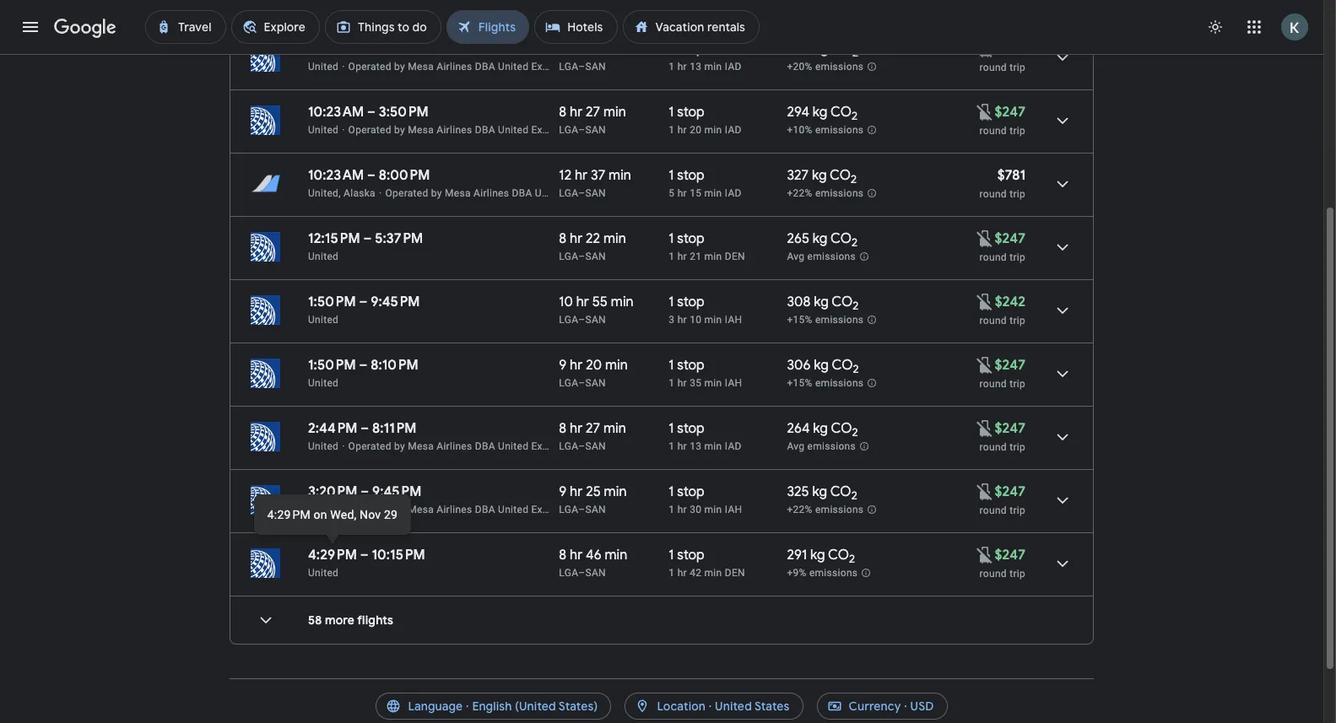 Task type: locate. For each thing, give the bounding box(es) containing it.
san for 291
[[585, 567, 606, 579]]

lga down total duration 9 hr 20 min. element
[[559, 377, 578, 389]]

– down the total duration 8 hr 5 min. element
[[578, 61, 585, 73]]

iad up the 1 stop 1 hr 30 min iah at the bottom of page
[[725, 441, 742, 452]]

by for 11:05 am
[[394, 61, 405, 73]]

5 trip from the top
[[1010, 315, 1026, 327]]

1:50 pm inside 1:50 pm – 9:45 pm united
[[308, 294, 356, 311]]

1 stop 1 hr 20 min iad
[[669, 104, 742, 136]]

2 right 325
[[851, 489, 857, 503]]

Arrival time: 8:10 PM. text field
[[371, 357, 418, 374]]

3:50 pm
[[379, 104, 429, 121]]

 image
[[379, 187, 382, 199]]

den
[[725, 251, 745, 263], [725, 567, 745, 579]]

6 1 stop flight. element from the top
[[669, 357, 705, 376]]

2 +15% emissions from the top
[[787, 377, 864, 389]]

1 247 us dollars text field from the top
[[995, 230, 1026, 247]]

operated
[[348, 61, 391, 73], [348, 124, 391, 136], [385, 187, 428, 199], [348, 441, 391, 452], [348, 504, 391, 516]]

min inside the 1 stop 1 hr 35 min iah
[[704, 377, 722, 389]]

1 vertical spatial 8 hr 27 min lga – san
[[559, 420, 626, 452]]

operated down leaves laguardia airport at 3:20 pm on wednesday, november 29 and arrives at san diego international airport at 9:45 pm on wednesday, november 29. element
[[348, 504, 391, 516]]

iah inside 1 stop 3 hr 10 min iah
[[725, 314, 742, 326]]

8 trip from the top
[[1010, 505, 1026, 517]]

7 stop from the top
[[677, 420, 705, 437]]

stop up 35
[[677, 357, 705, 374]]

1 vertical spatial +15% emissions
[[787, 377, 864, 389]]

8 1 stop flight. element from the top
[[669, 484, 705, 503]]

layover (1 of 1) is a 1 hr 13 min layover at dulles international airport in washington. element up 1 stop 1 hr 20 min iad
[[669, 60, 779, 73]]

1 stop 1 hr 21 min den
[[669, 230, 745, 263]]

flight details. leaves laguardia airport at 10:23 am on wednesday, november 29 and arrives at san diego international airport at 3:50 pm on wednesday, november 29. image
[[1042, 100, 1083, 141]]

Departure time: 4:29 PM. text field
[[308, 547, 357, 564]]

7 round from the top
[[980, 441, 1007, 453]]

kg inside 327 kg co 2
[[812, 167, 827, 184]]

1 +22% from the top
[[787, 188, 813, 199]]

+15% emissions down '306 kg co 2'
[[787, 377, 864, 389]]

2 +22% from the top
[[787, 504, 813, 516]]

2 $247 from the top
[[995, 104, 1026, 121]]

– down total duration 8 hr 46 min. element
[[578, 567, 585, 579]]

this price for this flight doesn't include overhead bin access. if you need a carry-on bag, use the bags filter to update prices. image
[[975, 38, 995, 59], [975, 292, 995, 312], [975, 482, 995, 502]]

2 1 stop 1 hr 13 min iad from the top
[[669, 420, 742, 452]]

Arrival time: 8:11 PM. text field
[[372, 420, 417, 437]]

1 left 30
[[669, 504, 675, 516]]

5 inside the 1 stop 5 hr 15 min iad
[[669, 187, 675, 199]]

3 iah from the top
[[725, 504, 742, 516]]

iah inside the 1 stop 1 hr 35 min iah
[[725, 377, 742, 389]]

3 1 stop flight. element from the top
[[669, 167, 705, 187]]

6 stop from the top
[[677, 357, 705, 374]]

1 iah from the top
[[725, 314, 742, 326]]

this price for this flight doesn't include overhead bin access. if you need a carry-on bag, use the bags filter to update prices. image down $781 round trip
[[975, 228, 995, 249]]

2 vertical spatial this price for this flight doesn't include overhead bin access. if you need a carry-on bag, use the bags filter to update prices. image
[[975, 482, 995, 502]]

1 vertical spatial 1 stop 1 hr 13 min iad
[[669, 420, 742, 452]]

Arrival time: 3:50 PM. text field
[[379, 104, 429, 121]]

– down total duration 10 hr 55 min. element
[[578, 314, 585, 326]]

1 1 stop 1 hr 13 min iad from the top
[[669, 41, 742, 73]]

+22% for 325
[[787, 504, 813, 516]]

– left "5:37 pm" text field
[[363, 230, 372, 247]]

den for 265
[[725, 251, 745, 263]]

operated by mesa airlines dba united express down 8:11 pm
[[348, 441, 569, 452]]

1 stop flight. element for 308
[[669, 294, 705, 313]]

247 us dollars text field left the flight details. leaves laguardia airport at 6:00 am on wednesday, november 29 and arrives at san diego international airport at 11:05 am on wednesday, november 29. image
[[995, 41, 1026, 57]]

round trip left flight details. leaves laguardia airport at 2:44 pm on wednesday, november 29 and arrives at san diego international airport at 8:11 pm on wednesday, november 29. icon
[[980, 441, 1026, 453]]

5 round trip from the top
[[980, 378, 1026, 390]]

den right 42
[[725, 567, 745, 579]]

4 san from the top
[[585, 251, 606, 263]]

change appearance image
[[1195, 7, 1236, 47]]

3 $247 from the top
[[995, 230, 1026, 247]]

0 vertical spatial 10:23 am
[[308, 104, 364, 121]]

12 hr 37 min lga – san
[[559, 167, 631, 199]]

round up $247 text field
[[980, 62, 1007, 73]]

0 vertical spatial 13
[[690, 61, 702, 73]]

co up +10% emissions
[[831, 104, 852, 121]]

8 round from the top
[[980, 505, 1007, 517]]

8 hr 27 min lga – san
[[559, 104, 626, 136], [559, 420, 626, 452]]

2 inside 291 kg co 2
[[849, 552, 855, 567]]

lga inside 8 hr 46 min lga – san
[[559, 567, 578, 579]]

1 vertical spatial 10:23 am
[[308, 167, 364, 184]]

total duration 8 hr 27 min. element for 264
[[559, 420, 669, 440]]

5 san from the top
[[585, 314, 606, 326]]

11 1 from the top
[[669, 420, 674, 437]]

0 horizontal spatial 10
[[559, 294, 573, 311]]

kg inside 294 kg co 2
[[813, 104, 828, 121]]

1 stop flight. element up 1 stop 1 hr 20 min iad
[[669, 41, 705, 60]]

+22% emissions
[[787, 188, 864, 199], [787, 504, 864, 516]]

min
[[597, 41, 619, 57], [704, 61, 722, 73], [603, 104, 626, 121], [704, 124, 722, 136], [609, 167, 631, 184], [704, 187, 722, 199], [603, 230, 626, 247], [704, 251, 722, 263], [611, 294, 634, 311], [704, 314, 722, 326], [605, 357, 628, 374], [704, 377, 722, 389], [603, 420, 626, 437], [704, 441, 722, 452], [604, 484, 627, 501], [704, 504, 722, 516], [605, 547, 628, 564], [704, 567, 722, 579]]

+22% emissions for 325
[[787, 504, 864, 516]]

min inside the 1 stop 1 hr 30 min iah
[[704, 504, 722, 516]]

1 vertical spatial this price for this flight doesn't include overhead bin access. if you need a carry-on bag, use the bags filter to update prices. image
[[975, 292, 995, 312]]

iad
[[725, 61, 742, 73], [725, 124, 742, 136], [725, 187, 742, 199], [725, 441, 742, 452]]

0 vertical spatial 27
[[586, 104, 600, 121]]

20 down 10 hr 55 min lga – san
[[586, 357, 602, 374]]

0 vertical spatial total duration 8 hr 27 min. element
[[559, 104, 669, 123]]

united inside 4:29 pm – 10:15 pm united
[[308, 567, 339, 579]]

united inside 1:50 pm – 9:45 pm united
[[308, 314, 339, 326]]

trip left flight details. leaves laguardia airport at 1:50 pm on wednesday, november 29 and arrives at san diego international airport at 8:10 pm on wednesday, november 29. icon
[[1010, 378, 1026, 390]]

1 10:23 am from the top
[[308, 104, 364, 121]]

kg for 308
[[814, 294, 829, 311]]

0 vertical spatial 20
[[690, 124, 702, 136]]

layover (1 of 1) is a 1 hr 20 min layover at dulles international airport in washington. element
[[669, 123, 779, 137]]

2 right 308
[[853, 299, 859, 313]]

trip left flight details. leaves laguardia airport at 3:20 pm on wednesday, november 29 and arrives at san diego international airport at 9:45 pm on wednesday, november 29. icon
[[1010, 505, 1026, 517]]

emissions for 291
[[809, 567, 858, 579]]

8 san from the top
[[585, 504, 606, 516]]

10
[[559, 294, 573, 311], [690, 314, 702, 326]]

min inside the 9 hr 25 min lga – san
[[604, 484, 627, 501]]

7 round trip from the top
[[980, 505, 1026, 517]]

2 inside 325 kg co 2
[[851, 489, 857, 503]]

layover (1 of 1) is a 1 hr 35 min layover at george bush intercontinental airport in houston. element
[[669, 376, 779, 390]]

leaves laguardia airport at 3:20 pm on wednesday, november 29 and arrives at san diego international airport at 9:45 pm on wednesday, november 29. element
[[308, 484, 422, 501]]

trip down the '242 us dollars' text box
[[1010, 315, 1026, 327]]

9
[[559, 357, 567, 374], [559, 484, 567, 501]]

1:50 pm
[[308, 294, 356, 311], [308, 357, 356, 374]]

co right 325
[[830, 484, 851, 501]]

247 US dollars text field
[[995, 41, 1026, 57], [995, 357, 1026, 374], [995, 484, 1026, 501], [995, 547, 1026, 564]]

round for 291
[[980, 568, 1007, 580]]

Departure time: 2:44 PM. text field
[[308, 420, 358, 437]]

9:45 pm down the 12:15 pm – 5:37 pm united
[[371, 294, 420, 311]]

5 $247 from the top
[[995, 420, 1026, 437]]

Departure time: 1:50 PM. text field
[[308, 357, 356, 374]]

9 stop from the top
[[677, 547, 705, 564]]

+22% emissions for 327
[[787, 188, 864, 199]]

iah for 306
[[725, 377, 742, 389]]

9:45 pm
[[371, 294, 420, 311], [372, 484, 422, 501]]

stop up layover (1 of 1) is a 1 hr 20 min layover at dulles international airport in washington. element
[[677, 104, 705, 121]]

2 8 hr 27 min lga – san from the top
[[559, 420, 626, 452]]

58 more flights image
[[246, 600, 286, 641]]

round
[[980, 62, 1007, 73], [980, 125, 1007, 137], [980, 188, 1007, 200], [980, 252, 1007, 263], [980, 315, 1007, 327], [980, 378, 1007, 390], [980, 441, 1007, 453], [980, 505, 1007, 517], [980, 568, 1007, 580]]

2 stop from the top
[[677, 104, 705, 121]]

0 vertical spatial avg emissions
[[787, 251, 856, 263]]

320
[[787, 41, 810, 57]]

mesa for 8:11 pm
[[408, 441, 434, 452]]

4 8 from the top
[[559, 420, 567, 437]]

lga down total duration 8 hr 46 min. element
[[559, 567, 578, 579]]

327 kg co 2
[[787, 167, 857, 187]]

iad for 320
[[725, 61, 742, 73]]

round trip
[[980, 62, 1026, 73], [980, 125, 1026, 137], [980, 252, 1026, 263], [980, 315, 1026, 327], [980, 378, 1026, 390], [980, 441, 1026, 453], [980, 505, 1026, 517], [980, 568, 1026, 580]]

$247 for 320
[[995, 41, 1026, 57]]

1 +15% from the top
[[787, 314, 813, 326]]

0 vertical spatial 1 stop 1 hr 13 min iad
[[669, 41, 742, 73]]

0 vertical spatial 9:45 pm
[[371, 294, 420, 311]]

1 vertical spatial 1:50 pm
[[308, 357, 356, 374]]

stop inside 1 stop 1 hr 20 min iad
[[677, 104, 705, 121]]

9 inside "9 hr 20 min lga – san"
[[559, 357, 567, 374]]

lga inside "9 hr 20 min lga – san"
[[559, 377, 578, 389]]

0 vertical spatial 5
[[586, 41, 594, 57]]

co inside 294 kg co 2
[[831, 104, 852, 121]]

lga up the 9 hr 25 min lga – san
[[559, 441, 578, 452]]

total duration 9 hr 25 min. element
[[559, 484, 669, 503]]

247 us dollars text field left flight details. leaves laguardia airport at 3:20 pm on wednesday, november 29 and arrives at san diego international airport at 9:45 pm on wednesday, november 29. icon
[[995, 484, 1026, 501]]

247 us dollars text field for 325
[[995, 484, 1026, 501]]

lga for 327
[[559, 187, 578, 199]]

2 avg from the top
[[787, 441, 805, 453]]

1 left 35
[[669, 377, 675, 389]]

5
[[586, 41, 594, 57], [669, 187, 675, 199]]

leaves laguardia airport at 6:00 am on wednesday, november 29 and arrives at san diego international airport at 11:05 am on wednesday, november 29. element
[[308, 41, 429, 57]]

+10% emissions
[[787, 124, 864, 136]]

1 this price for this flight doesn't include overhead bin access. if you need a carry-on bag, use the bags filter to update prices. image from the top
[[975, 38, 995, 59]]

1 vertical spatial 27
[[586, 420, 600, 437]]

10:23 am up 10:23 am text field
[[308, 104, 364, 121]]

4 1 from the top
[[669, 124, 675, 136]]

san inside the 8 hr 22 min lga – san
[[585, 251, 606, 263]]

2 this price for this flight doesn't include overhead bin access. if you need a carry-on bag, use the bags filter to update prices. image from the top
[[975, 228, 995, 249]]

den inside the 1 stop 1 hr 42 min den
[[725, 567, 745, 579]]

round for 320
[[980, 62, 1007, 73]]

1 horizontal spatial 5
[[669, 187, 675, 199]]

7 trip from the top
[[1010, 441, 1026, 453]]

1 horizontal spatial 20
[[690, 124, 702, 136]]

by for 8:11 pm
[[394, 441, 405, 452]]

operated down leaves laguardia airport at 10:23 am on wednesday, november 29 and arrives at san diego international airport at 3:50 pm on wednesday, november 29. element
[[348, 124, 391, 136]]

9 1 from the top
[[669, 357, 674, 374]]

emissions down 325 kg co 2
[[815, 504, 864, 516]]

9:45 pm inside 1:50 pm – 9:45 pm united
[[371, 294, 420, 311]]

Departure time: 1:50 PM. text field
[[308, 294, 356, 311]]

co inside 325 kg co 2
[[830, 484, 851, 501]]

247 us dollars text field left flight details. leaves laguardia airport at 2:44 pm on wednesday, november 29 and arrives at san diego international airport at 8:11 pm on wednesday, november 29. icon
[[995, 420, 1026, 437]]

1 stop flight. element up 42
[[669, 547, 705, 566]]

2 inside 327 kg co 2
[[851, 172, 857, 187]]

round trip for 308
[[980, 315, 1026, 327]]

kg up +20% emissions
[[814, 41, 828, 57]]

co
[[831, 41, 853, 57], [831, 104, 852, 121], [830, 167, 851, 184], [831, 230, 852, 247], [832, 294, 853, 311], [832, 357, 853, 374], [831, 420, 852, 437], [830, 484, 851, 501], [828, 547, 849, 564]]

7 1 stop flight. element from the top
[[669, 420, 705, 440]]

1 8 from the top
[[559, 41, 567, 57]]

9 for 9 hr 20 min
[[559, 357, 567, 374]]

– up the 9 hr 25 min lga – san
[[578, 441, 585, 452]]

co right 265
[[831, 230, 852, 247]]

flight details. leaves laguardia airport at 3:20 pm on wednesday, november 29 and arrives at san diego international airport at 9:45 pm on wednesday, november 29. image
[[1042, 480, 1083, 521]]

main menu image
[[20, 17, 41, 37]]

co inside 264 kg co 2
[[831, 420, 852, 437]]

mesa
[[408, 61, 434, 73], [408, 124, 434, 136], [445, 187, 471, 199], [408, 441, 434, 452], [408, 504, 434, 516]]

united
[[308, 61, 339, 73], [498, 61, 529, 73], [308, 124, 339, 136], [498, 124, 529, 136], [535, 187, 566, 199], [308, 251, 339, 263], [308, 314, 339, 326], [308, 377, 339, 389], [308, 441, 339, 452], [498, 441, 529, 452], [308, 504, 339, 516], [498, 504, 529, 516], [308, 567, 339, 579], [715, 699, 752, 714]]

round for 306
[[980, 378, 1007, 390]]

min inside the 1 stop 1 hr 21 min den
[[704, 251, 722, 263]]

round left flight details. leaves laguardia airport at 2:44 pm on wednesday, november 29 and arrives at san diego international airport at 8:11 pm on wednesday, november 29. icon
[[980, 441, 1007, 453]]

co for 327
[[830, 167, 851, 184]]

english (united states)
[[472, 699, 598, 714]]

247 us dollars text field left flight details. leaves laguardia airport at 1:50 pm on wednesday, november 29 and arrives at san diego international airport at 8:10 pm on wednesday, november 29. icon
[[995, 357, 1026, 374]]

4 round trip from the top
[[980, 315, 1026, 327]]

co for 308
[[832, 294, 853, 311]]

– inside 4:29 pm – 10:15 pm united
[[360, 547, 369, 564]]

stop for 264
[[677, 420, 705, 437]]

mesa for 11:05 am
[[408, 61, 434, 73]]

airlines for 9:45 pm
[[437, 504, 472, 516]]

trip down $781 text field
[[1010, 188, 1026, 200]]

united states
[[715, 699, 790, 714]]

1 vertical spatial 10
[[690, 314, 702, 326]]

emissions down 320 kg co 2
[[815, 61, 864, 73]]

10 right 3
[[690, 314, 702, 326]]

express up the 9 hr 25 min lga – san
[[531, 441, 569, 452]]

5 for hr
[[669, 187, 675, 199]]

layover (1 of 1) is a 1 hr 30 min layover at george bush intercontinental airport in houston. element
[[669, 503, 779, 517]]

0 vertical spatial den
[[725, 251, 745, 263]]

hr inside the 8 hr 5 min lga – san
[[570, 41, 583, 57]]

san inside 8 hr 46 min lga – san
[[585, 567, 606, 579]]

express
[[531, 61, 569, 73], [531, 124, 569, 136], [568, 187, 606, 199], [531, 441, 569, 452], [531, 504, 569, 516]]

1 vertical spatial +15%
[[787, 377, 813, 389]]

iah inside the 1 stop 1 hr 30 min iah
[[725, 504, 742, 516]]

1 inside 1 stop 3 hr 10 min iah
[[669, 294, 674, 311]]

0 horizontal spatial 20
[[586, 357, 602, 374]]

total duration 8 hr 27 min. element
[[559, 104, 669, 123], [559, 420, 669, 440]]

1
[[669, 41, 674, 57], [669, 61, 675, 73], [669, 104, 674, 121], [669, 124, 675, 136], [669, 167, 674, 184], [669, 230, 674, 247], [669, 251, 675, 263], [669, 294, 674, 311], [669, 357, 674, 374], [669, 377, 675, 389], [669, 420, 674, 437], [669, 441, 675, 452], [669, 484, 674, 501], [669, 504, 675, 516], [669, 547, 674, 564], [669, 567, 675, 579]]

co inside '308 kg co 2'
[[832, 294, 853, 311]]

1 stop flight. element for 327
[[669, 167, 705, 187]]

1 avg emissions from the top
[[787, 251, 856, 263]]

lga up 12
[[559, 124, 578, 136]]

7 $247 from the top
[[995, 547, 1026, 564]]

Departure time: 6:00 AM. text field
[[308, 41, 360, 57]]

kg inside 264 kg co 2
[[813, 420, 828, 437]]

1 san from the top
[[585, 61, 606, 73]]

6 round from the top
[[980, 378, 1007, 390]]

1 vertical spatial 9
[[559, 484, 567, 501]]

san down the total duration 8 hr 5 min. element
[[585, 61, 606, 73]]

1 trip from the top
[[1010, 62, 1026, 73]]

trip inside $781 round trip
[[1010, 188, 1026, 200]]

308
[[787, 294, 811, 311]]

2 round trip from the top
[[980, 125, 1026, 137]]

8 round trip from the top
[[980, 568, 1026, 580]]

layover (1 of 1) is a 1 hr 21 min layover at denver international airport in denver. element
[[669, 250, 779, 263]]

0 vertical spatial +15%
[[787, 314, 813, 326]]

0 vertical spatial +22%
[[787, 188, 813, 199]]

operated by mesa airlines dba united express for 2:44 pm – 8:11 pm
[[348, 441, 569, 452]]

$247 for 306
[[995, 357, 1026, 374]]

operated by mesa airlines dba united express for 10:23 am – 3:50 pm
[[348, 124, 569, 136]]

leaves laguardia airport at 2:44 pm on wednesday, november 29 and arrives at san diego international airport at 8:11 pm on wednesday, november 29. element
[[308, 420, 417, 437]]

layover (1 of 1) is a 3 hr 10 min layover at george bush intercontinental airport in houston. element
[[669, 313, 779, 327]]

– down total duration 9 hr 20 min. element
[[578, 377, 585, 389]]

2 inside 265 kg co 2
[[852, 236, 858, 250]]

20 inside "9 hr 20 min lga – san"
[[586, 357, 602, 374]]

co up +20% emissions
[[831, 41, 853, 57]]

1 9 from the top
[[559, 357, 567, 374]]

13 for 8 hr 27 min
[[690, 441, 702, 452]]

airlines for 8:11 pm
[[437, 441, 472, 452]]

iah for 308
[[725, 314, 742, 326]]

5 round from the top
[[980, 315, 1007, 327]]

4 round from the top
[[980, 252, 1007, 263]]

3 8 from the top
[[559, 230, 567, 247]]

306 kg co 2
[[787, 357, 859, 377]]

san inside the 9 hr 25 min lga – san
[[585, 504, 606, 516]]

291 kg co 2
[[787, 547, 855, 567]]

2 lga from the top
[[559, 124, 578, 136]]

+20%
[[787, 61, 813, 73]]

lga inside the 8 hr 22 min lga – san
[[559, 251, 578, 263]]

1 down 3
[[669, 357, 674, 374]]

20 up the 1 stop 5 hr 15 min iad
[[690, 124, 702, 136]]

kg right 306
[[814, 357, 829, 374]]

total duration 12 hr 37 min. element
[[559, 167, 669, 187]]

3 stop from the top
[[677, 167, 705, 184]]

san up "25"
[[585, 441, 606, 452]]

0 vertical spatial this price for this flight doesn't include overhead bin access. if you need a carry-on bag, use the bags filter to update prices. image
[[975, 38, 995, 59]]

avg down 265
[[787, 251, 805, 263]]

2 247 us dollars text field from the top
[[995, 420, 1026, 437]]

327
[[787, 167, 809, 184]]

2 vertical spatial iah
[[725, 504, 742, 516]]

operated for 8:11 pm
[[348, 441, 391, 452]]

kg right 265
[[813, 230, 828, 247]]

9 hr 25 min lga – san
[[559, 484, 627, 516]]

0 vertical spatial 10
[[559, 294, 573, 311]]

this price for this flight doesn't include overhead bin access. if you need a carry-on bag, use the bags filter to update prices. image
[[975, 102, 995, 122], [975, 228, 995, 249], [975, 355, 995, 375], [975, 418, 995, 439], [975, 545, 995, 565]]

29
[[384, 508, 398, 522]]

1 up 3
[[669, 294, 674, 311]]

265
[[787, 230, 810, 247]]

avg for 265
[[787, 251, 805, 263]]

3 this price for this flight doesn't include overhead bin access. if you need a carry-on bag, use the bags filter to update prices. image from the top
[[975, 355, 995, 375]]

kg inside 320 kg co 2
[[814, 41, 828, 57]]

1 total duration 8 hr 27 min. element from the top
[[559, 104, 669, 123]]

7 lga from the top
[[559, 441, 578, 452]]

lga inside the 8 hr 5 min lga – san
[[559, 61, 578, 73]]

lga
[[559, 61, 578, 73], [559, 124, 578, 136], [559, 187, 578, 199], [559, 251, 578, 263], [559, 314, 578, 326], [559, 377, 578, 389], [559, 441, 578, 452], [559, 504, 578, 516], [559, 567, 578, 579]]

san for 265
[[585, 251, 606, 263]]

+15%
[[787, 314, 813, 326], [787, 377, 813, 389]]

2 inside 320 kg co 2
[[853, 46, 859, 60]]

kg inside '308 kg co 2'
[[814, 294, 829, 311]]

2 iah from the top
[[725, 377, 742, 389]]

1 stop flight. element
[[669, 41, 705, 60], [669, 104, 705, 123], [669, 167, 705, 187], [669, 230, 705, 250], [669, 294, 705, 313], [669, 357, 705, 376], [669, 420, 705, 440], [669, 484, 705, 503], [669, 547, 705, 566]]

trip for 264
[[1010, 441, 1026, 453]]

3 lga from the top
[[559, 187, 578, 199]]

iah
[[725, 314, 742, 326], [725, 377, 742, 389], [725, 504, 742, 516]]

42
[[690, 567, 702, 579]]

4 1 stop flight. element from the top
[[669, 230, 705, 250]]

co right 308
[[832, 294, 853, 311]]

san down "25"
[[585, 504, 606, 516]]

6 round trip from the top
[[980, 441, 1026, 453]]

58 more flights
[[308, 613, 394, 628]]

– inside 12 hr 37 min lga – san
[[578, 187, 585, 199]]

10:23 am up united, alaska at the top of the page
[[308, 167, 364, 184]]

states
[[755, 699, 790, 714]]

1 27 from the top
[[586, 104, 600, 121]]

22
[[586, 230, 600, 247]]

stop
[[677, 41, 705, 57], [677, 104, 705, 121], [677, 167, 705, 184], [677, 230, 705, 247], [677, 294, 705, 311], [677, 357, 705, 374], [677, 420, 705, 437], [677, 484, 705, 501], [677, 547, 705, 564]]

0 vertical spatial +22% emissions
[[787, 188, 864, 199]]

3 trip from the top
[[1010, 188, 1026, 200]]

+15% emissions for 308
[[787, 314, 864, 326]]

1 1 stop flight. element from the top
[[669, 41, 705, 60]]

3
[[669, 314, 675, 326]]

hr inside the 1 stop 1 hr 35 min iah
[[678, 377, 687, 389]]

states)
[[559, 699, 598, 714]]

4 lga from the top
[[559, 251, 578, 263]]

+15% down 308
[[787, 314, 813, 326]]

co right '327'
[[830, 167, 851, 184]]

3 round from the top
[[980, 188, 1007, 200]]

trip left flight details. leaves laguardia airport at 4:29 pm on wednesday, november 29 and arrives at san diego international airport at 10:15 pm on wednesday, november 29. icon
[[1010, 568, 1026, 580]]

1 vertical spatial avg emissions
[[787, 441, 856, 453]]

san inside the 8 hr 5 min lga – san
[[585, 61, 606, 73]]

operated down arrival time: 8:00 pm. text field
[[385, 187, 428, 199]]

4 iad from the top
[[725, 441, 742, 452]]

+15% for 308
[[787, 314, 813, 326]]

1 8 hr 27 min lga – san from the top
[[559, 104, 626, 136]]

emissions down '308 kg co 2'
[[815, 314, 864, 326]]

6 lga from the top
[[559, 377, 578, 389]]

1 vertical spatial +22%
[[787, 504, 813, 516]]

stop inside the 1 stop 1 hr 35 min iah
[[677, 357, 705, 374]]

1 stop flight. element for 294
[[669, 104, 705, 123]]

co right 264
[[831, 420, 852, 437]]

by
[[394, 61, 405, 73], [394, 124, 405, 136], [431, 187, 442, 199], [394, 441, 405, 452], [394, 504, 405, 516]]

hr
[[570, 41, 583, 57], [678, 61, 687, 73], [570, 104, 583, 121], [678, 124, 687, 136], [575, 167, 588, 184], [678, 187, 687, 199], [570, 230, 583, 247], [678, 251, 687, 263], [576, 294, 589, 311], [678, 314, 687, 326], [570, 357, 583, 374], [678, 377, 687, 389], [570, 420, 583, 437], [678, 441, 687, 452], [570, 484, 583, 501], [678, 504, 687, 516], [570, 547, 583, 564], [678, 567, 687, 579]]

stop for 320
[[677, 41, 705, 57]]

8
[[559, 41, 567, 57], [559, 104, 567, 121], [559, 230, 567, 247], [559, 420, 567, 437], [559, 547, 567, 564]]

2 avg emissions from the top
[[787, 441, 856, 453]]

1 vertical spatial avg
[[787, 441, 805, 453]]

san inside "9 hr 20 min lga – san"
[[585, 377, 606, 389]]

operated for 11:05 am
[[348, 61, 391, 73]]

more
[[325, 613, 355, 628]]

1:50 pm up 1:50 pm text field on the left of page
[[308, 294, 356, 311]]

1 up the 1 stop 1 hr 30 min iah at the bottom of page
[[669, 441, 675, 452]]

6:00 am – 11:05 am
[[308, 41, 429, 57]]

emissions for 327
[[815, 188, 864, 199]]

5 stop from the top
[[677, 294, 705, 311]]

kg for 265
[[813, 230, 828, 247]]

5 lga from the top
[[559, 314, 578, 326]]

express for 10:23 am – 3:50 pm
[[531, 124, 569, 136]]

2 1 from the top
[[669, 61, 675, 73]]

kg inside '306 kg co 2'
[[814, 357, 829, 374]]

8 hr 46 min lga – san
[[559, 547, 628, 579]]

operated by mesa airlines dba united express down 9:45 pm text box
[[348, 504, 569, 516]]

0 vertical spatial layover (1 of 1) is a 1 hr 13 min layover at dulles international airport in washington. element
[[669, 60, 779, 73]]

round up the '242 us dollars' text box
[[980, 252, 1007, 263]]

1 vertical spatial layover (1 of 1) is a 1 hr 13 min layover at dulles international airport in washington. element
[[669, 440, 779, 453]]

1 stop 1 hr 13 min iad
[[669, 41, 742, 73], [669, 420, 742, 452]]

781 US dollars text field
[[998, 167, 1026, 184]]

+22%
[[787, 188, 813, 199], [787, 504, 813, 516]]

min inside "9 hr 20 min lga – san"
[[605, 357, 628, 374]]

layover (1 of 1) is a 1 hr 13 min layover at dulles international airport in washington. element for 264
[[669, 440, 779, 453]]

– inside the 8 hr 5 min lga – san
[[578, 61, 585, 73]]

0 vertical spatial iah
[[725, 314, 742, 326]]

iad inside the 1 stop 5 hr 15 min iad
[[725, 187, 742, 199]]

5 1 from the top
[[669, 167, 674, 184]]

– inside 10 hr 55 min lga – san
[[578, 314, 585, 326]]

lga down "total duration 8 hr 22 min." element
[[559, 251, 578, 263]]

0 vertical spatial 247 us dollars text field
[[995, 230, 1026, 247]]

2 +22% emissions from the top
[[787, 504, 864, 516]]

$247 for 294
[[995, 104, 1026, 121]]

2 up +9% emissions at the bottom
[[849, 552, 855, 567]]

stop up 30
[[677, 484, 705, 501]]

stop inside 1 stop 3 hr 10 min iah
[[677, 294, 705, 311]]

0 vertical spatial avg
[[787, 251, 805, 263]]

8 1 from the top
[[669, 294, 674, 311]]

2 for 264
[[852, 426, 858, 440]]

kg inside 291 kg co 2
[[810, 547, 825, 564]]

round down the '242 us dollars' text box
[[980, 315, 1007, 327]]

5 8 from the top
[[559, 547, 567, 564]]

6 san from the top
[[585, 377, 606, 389]]

1 vertical spatial 9:45 pm
[[372, 484, 422, 501]]

2 inside '308 kg co 2'
[[853, 299, 859, 313]]

1 up the 1 stop 5 hr 15 min iad
[[669, 124, 675, 136]]

1 stop flight. element for 325
[[669, 484, 705, 503]]

$247 left the flight details. leaves laguardia airport at 10:23 am on wednesday, november 29 and arrives at san diego international airport at 3:50 pm on wednesday, november 29. icon
[[995, 104, 1026, 121]]

iad up 1 stop 1 hr 20 min iad
[[725, 61, 742, 73]]

1 layover (1 of 1) is a 1 hr 13 min layover at dulles international airport in washington. element from the top
[[669, 60, 779, 73]]

8 hr 5 min lga – san
[[559, 41, 619, 73]]

total duration 8 hr 22 min. element
[[559, 230, 669, 250]]

– down the total duration 12 hr 37 min. element
[[578, 187, 585, 199]]

– inside 8 hr 46 min lga – san
[[578, 567, 585, 579]]

min inside the 8 hr 5 min lga – san
[[597, 41, 619, 57]]

2 1 stop flight. element from the top
[[669, 104, 705, 123]]

dba for 3:20 pm – 9:45 pm
[[475, 504, 495, 516]]

–
[[363, 41, 372, 57], [578, 61, 585, 73], [367, 104, 376, 121], [578, 124, 585, 136], [367, 167, 376, 184], [578, 187, 585, 199], [363, 230, 372, 247], [578, 251, 585, 263], [359, 294, 368, 311], [578, 314, 585, 326], [359, 357, 368, 374], [578, 377, 585, 389], [361, 420, 369, 437], [578, 441, 585, 452], [361, 484, 369, 501], [578, 504, 585, 516], [360, 547, 369, 564], [578, 567, 585, 579]]

Arrival time: 11:05 AM. text field
[[375, 41, 429, 57]]

stop inside the 1 stop 1 hr 42 min den
[[677, 547, 705, 564]]

trip for 291
[[1010, 568, 1026, 580]]

emissions down 264 kg co 2
[[807, 441, 856, 453]]

1 stop flight. element for 320
[[669, 41, 705, 60]]

round trip left flight details. leaves laguardia airport at 1:50 pm on wednesday, november 29 and arrives at san diego international airport at 8:10 pm on wednesday, november 29. icon
[[980, 378, 1026, 390]]

247 us dollars text field left flight details. leaves laguardia airport at 12:15 pm on wednesday, november 29 and arrives at san diego international airport at 5:37 pm on wednesday, november 29. image
[[995, 230, 1026, 247]]

9 inside the 9 hr 25 min lga – san
[[559, 484, 567, 501]]

round trip left flight details. leaves laguardia airport at 4:29 pm on wednesday, november 29 and arrives at san diego international airport at 10:15 pm on wednesday, november 29. icon
[[980, 568, 1026, 580]]

1 vertical spatial 13
[[690, 441, 702, 452]]

9 for 9 hr 25 min
[[559, 484, 567, 501]]

avg emissions down 264 kg co 2
[[787, 441, 856, 453]]

4:29 pm on wed, nov 29
[[267, 508, 398, 522]]

2 round from the top
[[980, 125, 1007, 137]]

0 vertical spatial 1:50 pm
[[308, 294, 356, 311]]

dba
[[475, 61, 495, 73], [475, 124, 495, 136], [512, 187, 532, 199], [475, 441, 495, 452], [475, 504, 495, 516]]

9 san from the top
[[585, 567, 606, 579]]

san for 320
[[585, 61, 606, 73]]

san inside 10 hr 55 min lga – san
[[585, 314, 606, 326]]

2 layover (1 of 1) is a 1 hr 13 min layover at dulles international airport in washington. element from the top
[[669, 440, 779, 453]]

leaves laguardia airport at 10:23 am on wednesday, november 29 and arrives at san diego international airport at 3:50 pm on wednesday, november 29. element
[[308, 104, 429, 121]]

stop up 42
[[677, 547, 705, 564]]

iah for 325
[[725, 504, 742, 516]]

1 vertical spatial den
[[725, 567, 745, 579]]

9 left "25"
[[559, 484, 567, 501]]

emissions for 325
[[815, 504, 864, 516]]

$247 for 265
[[995, 230, 1026, 247]]

avg emissions for 264
[[787, 441, 856, 453]]

1 vertical spatial iah
[[725, 377, 742, 389]]

1 stop 1 hr 13 min iad up 1 stop 1 hr 20 min iad
[[669, 41, 742, 73]]

1 vertical spatial 247 us dollars text field
[[995, 420, 1026, 437]]

lga inside 12 hr 37 min lga – san
[[559, 187, 578, 199]]

1 vertical spatial total duration 8 hr 27 min. element
[[559, 420, 669, 440]]

2 san from the top
[[585, 124, 606, 136]]

3 this price for this flight doesn't include overhead bin access. if you need a carry-on bag, use the bags filter to update prices. image from the top
[[975, 482, 995, 502]]

+22% down 325
[[787, 504, 813, 516]]

leaves laguardia airport at 1:50 pm on wednesday, november 29 and arrives at san diego international airport at 9:45 pm on wednesday, november 29. element
[[308, 294, 420, 311]]

10:23 am – 3:50 pm
[[308, 104, 429, 121]]

+15% emissions
[[787, 314, 864, 326], [787, 377, 864, 389]]

1:50 pm – 9:45 pm united
[[308, 294, 420, 326]]

lga inside 10 hr 55 min lga – san
[[559, 314, 578, 326]]

Arrival time: 10:15 PM. text field
[[372, 547, 425, 564]]

9 trip from the top
[[1010, 568, 1026, 580]]

san down 37
[[585, 187, 606, 199]]

1 this price for this flight doesn't include overhead bin access. if you need a carry-on bag, use the bags filter to update prices. image from the top
[[975, 102, 995, 122]]

emissions down '306 kg co 2'
[[815, 377, 864, 389]]

+15% emissions down '308 kg co 2'
[[787, 314, 864, 326]]

0 vertical spatial +15% emissions
[[787, 314, 864, 326]]

2 inside 294 kg co 2
[[852, 109, 858, 123]]

round for 264
[[980, 441, 1007, 453]]

0 vertical spatial 8 hr 27 min lga – san
[[559, 104, 626, 136]]

emissions for 265
[[807, 251, 856, 263]]

4 this price for this flight doesn't include overhead bin access. if you need a carry-on bag, use the bags filter to update prices. image from the top
[[975, 418, 995, 439]]

1 stop flight. element down 35
[[669, 420, 705, 440]]

27 for 2:44 pm – 8:11 pm
[[586, 420, 600, 437]]

1:50 pm for 9:45 pm
[[308, 294, 356, 311]]

2 inside '306 kg co 2'
[[853, 362, 859, 377]]

lga down 12
[[559, 187, 578, 199]]

layover (1 of 1) is a 5 hr 15 min layover at dulles international airport in washington. element
[[669, 187, 779, 200]]

round left flight details. leaves laguardia airport at 1:50 pm on wednesday, november 29 and arrives at san diego international airport at 8:10 pm on wednesday, november 29. icon
[[980, 378, 1007, 390]]

1 up layover (1 of 1) is a 1 hr 21 min layover at denver international airport in denver. element
[[669, 230, 674, 247]]

round trip for 325
[[980, 505, 1026, 517]]

0 vertical spatial 9
[[559, 357, 567, 374]]

1 avg from the top
[[787, 251, 805, 263]]

1 vertical spatial 5
[[669, 187, 675, 199]]

3:20 pm
[[308, 484, 357, 501]]

1 inside the 1 stop 5 hr 15 min iad
[[669, 167, 674, 184]]

8 inside the 8 hr 5 min lga – san
[[559, 41, 567, 57]]

layover (1 of 1) is a 1 hr 13 min layover at dulles international airport in washington. element
[[669, 60, 779, 73], [669, 440, 779, 453]]

operated for 3:50 pm
[[348, 124, 391, 136]]

flight details. leaves laguardia airport at 6:00 am on wednesday, november 29 and arrives at san diego international airport at 11:05 am on wednesday, november 29. image
[[1042, 37, 1083, 78]]

2 this price for this flight doesn't include overhead bin access. if you need a carry-on bag, use the bags filter to update prices. image from the top
[[975, 292, 995, 312]]

kg inside 265 kg co 2
[[813, 230, 828, 247]]

avg
[[787, 251, 805, 263], [787, 441, 805, 453]]

1 vertical spatial 20
[[586, 357, 602, 374]]

247 US dollars text field
[[995, 230, 1026, 247], [995, 420, 1026, 437]]

total duration 10 hr 55 min. element
[[559, 294, 669, 313]]

hr inside 1 stop 3 hr 10 min iah
[[678, 314, 687, 326]]

iad inside 1 stop 1 hr 20 min iad
[[725, 124, 742, 136]]

1 horizontal spatial 10
[[690, 314, 702, 326]]

5 this price for this flight doesn't include overhead bin access. if you need a carry-on bag, use the bags filter to update prices. image from the top
[[975, 545, 995, 565]]

co inside 265 kg co 2
[[831, 230, 852, 247]]

– inside "9 hr 20 min lga – san"
[[578, 377, 585, 389]]

san inside 12 hr 37 min lga – san
[[585, 187, 606, 199]]

layover (1 of 1) is a 1 hr 42 min layover at denver international airport in denver. element
[[669, 566, 779, 580]]

8 lga from the top
[[559, 504, 578, 516]]

+15% emissions for 306
[[787, 377, 864, 389]]

round left flight details. leaves laguardia airport at 4:29 pm on wednesday, november 29 and arrives at san diego international airport at 10:15 pm on wednesday, november 29. icon
[[980, 568, 1007, 580]]

lga inside the 9 hr 25 min lga – san
[[559, 504, 578, 516]]

kg for 327
[[812, 167, 827, 184]]

1 vertical spatial +22% emissions
[[787, 504, 864, 516]]

this price for this flight doesn't include overhead bin access. if you need a carry-on bag, use the bags filter to update prices. image for 306
[[975, 355, 995, 375]]

0 horizontal spatial 5
[[586, 41, 594, 57]]

4 247 us dollars text field from the top
[[995, 547, 1026, 564]]

san
[[585, 61, 606, 73], [585, 124, 606, 136], [585, 187, 606, 199], [585, 251, 606, 263], [585, 314, 606, 326], [585, 377, 606, 389], [585, 441, 606, 452], [585, 504, 606, 516], [585, 567, 606, 579]]

2 right '327'
[[851, 172, 857, 187]]

+15% down 306
[[787, 377, 813, 389]]

emissions for 320
[[815, 61, 864, 73]]



Task type: vqa. For each thing, say whether or not it's contained in the screenshot.
sixth trip from the bottom
yes



Task type: describe. For each thing, give the bounding box(es) containing it.
alaska
[[344, 187, 376, 199]]

1 stop 3 hr 10 min iah
[[669, 294, 742, 326]]

dba for 2:44 pm – 8:11 pm
[[475, 441, 495, 452]]

247 us dollars text field for 264
[[995, 420, 1026, 437]]

306
[[787, 357, 811, 374]]

round inside $781 round trip
[[980, 188, 1007, 200]]

1 stop flight. element for 291
[[669, 547, 705, 566]]

2:44 pm
[[308, 420, 358, 437]]

flight details. leaves laguardia airport at 12:15 pm on wednesday, november 29 and arrives at san diego international airport at 5:37 pm on wednesday, november 29. image
[[1042, 227, 1083, 268]]

4:29 pm
[[308, 547, 357, 564]]

flight details. leaves laguardia airport at 1:50 pm on wednesday, november 29 and arrives at san diego international airport at 9:45 pm on wednesday, november 29. image
[[1042, 290, 1083, 331]]

25
[[586, 484, 601, 501]]

co for 320
[[831, 41, 853, 57]]

san for 327
[[585, 187, 606, 199]]

247 US dollars text field
[[995, 104, 1026, 121]]

2 for 320
[[853, 46, 859, 60]]

294
[[787, 104, 810, 121]]

united inside the 12:15 pm – 5:37 pm united
[[308, 251, 339, 263]]

Arrival time: 5:37 PM. text field
[[375, 230, 423, 247]]

10 hr 55 min lga – san
[[559, 294, 634, 326]]

round for 294
[[980, 125, 1007, 137]]

trip for 265
[[1010, 252, 1026, 263]]

kg for 291
[[810, 547, 825, 564]]

8 inside 8 hr 46 min lga – san
[[559, 547, 567, 564]]

airlines for 3:50 pm
[[437, 124, 472, 136]]

san for 306
[[585, 377, 606, 389]]

– up nov
[[361, 484, 369, 501]]

this price for this flight doesn't include overhead bin access. if you need a carry-on bag, use the bags filter to update prices. image for 325
[[975, 482, 995, 502]]

lga for 291
[[559, 567, 578, 579]]

lga for 308
[[559, 314, 578, 326]]

10 1 from the top
[[669, 377, 675, 389]]

1 stop 1 hr 35 min iah
[[669, 357, 742, 389]]

242 US dollars text field
[[995, 294, 1026, 311]]

min inside 10 hr 55 min lga – san
[[611, 294, 634, 311]]

stop for 294
[[677, 104, 705, 121]]

8:10 pm
[[371, 357, 418, 374]]

min inside 8 hr 46 min lga – san
[[605, 547, 628, 564]]

express down 37
[[568, 187, 606, 199]]

min inside 12 hr 37 min lga – san
[[609, 167, 631, 184]]

13 for 8 hr 5 min
[[690, 61, 702, 73]]

kg for 320
[[814, 41, 828, 57]]

– up 12 hr 37 min lga – san
[[578, 124, 585, 136]]

round trip for 294
[[980, 125, 1026, 137]]

– inside 1:50 pm – 8:10 pm united
[[359, 357, 368, 374]]

san for 294
[[585, 124, 606, 136]]

english
[[472, 699, 512, 714]]

– left 8:11 pm text field
[[361, 420, 369, 437]]

language
[[408, 699, 463, 714]]

round for 265
[[980, 252, 1007, 263]]

Arrival time: 9:45 PM. text field
[[371, 294, 420, 311]]

Arrival time: 9:45 PM. text field
[[372, 484, 422, 501]]

kg for 264
[[813, 420, 828, 437]]

emissions for 264
[[807, 441, 856, 453]]

location
[[657, 699, 706, 714]]

8 hr 22 min lga – san
[[559, 230, 626, 263]]

2 for 325
[[851, 489, 857, 503]]

14 1 from the top
[[669, 504, 675, 516]]

16 1 from the top
[[669, 567, 675, 579]]

3:20 pm – 9:45 pm
[[308, 484, 422, 501]]

united, alaska
[[308, 187, 376, 199]]

8 for 8:11 pm
[[559, 420, 567, 437]]

1:50 pm for 8:10 pm
[[308, 357, 356, 374]]

291
[[787, 547, 807, 564]]

trip for 320
[[1010, 62, 1026, 73]]

30
[[690, 504, 702, 516]]

8:11 pm
[[372, 420, 417, 437]]

hr inside "9 hr 20 min lga – san"
[[570, 357, 583, 374]]

round trip for 320
[[980, 62, 1026, 73]]

trip for 294
[[1010, 125, 1026, 137]]

+9% emissions
[[787, 567, 858, 579]]

2 for 306
[[853, 362, 859, 377]]

min inside 1 stop 3 hr 10 min iah
[[704, 314, 722, 326]]

11:05 am
[[375, 41, 429, 57]]

10 inside 10 hr 55 min lga – san
[[559, 294, 573, 311]]

hr inside the 1 stop 1 hr 30 min iah
[[678, 504, 687, 516]]

min inside 1 stop 1 hr 20 min iad
[[704, 124, 722, 136]]

1 1 from the top
[[669, 41, 674, 57]]

– inside the 12:15 pm – 5:37 pm united
[[363, 230, 372, 247]]

$247 for 264
[[995, 420, 1026, 437]]

$781
[[998, 167, 1026, 184]]

trip for 306
[[1010, 378, 1026, 390]]

(united
[[515, 699, 556, 714]]

9 hr 20 min lga – san
[[559, 357, 628, 389]]

325
[[787, 484, 809, 501]]

flights
[[357, 613, 394, 628]]

round trip for 306
[[980, 378, 1026, 390]]

– inside the 9 hr 25 min lga – san
[[578, 504, 585, 516]]

2 for 265
[[852, 236, 858, 250]]

by for 9:45 pm
[[394, 504, 405, 516]]

hr inside the 9 hr 25 min lga – san
[[570, 484, 583, 501]]

dba for 10:23 am – 3:50 pm
[[475, 124, 495, 136]]

hr inside 12 hr 37 min lga – san
[[575, 167, 588, 184]]

264 kg co 2
[[787, 420, 858, 440]]

3 1 from the top
[[669, 104, 674, 121]]

325 kg co 2
[[787, 484, 857, 503]]

– up 'alaska'
[[367, 167, 376, 184]]

+20% emissions
[[787, 61, 864, 73]]

15 1 from the top
[[669, 547, 674, 564]]

kg for 325
[[812, 484, 827, 501]]

iad for 294
[[725, 124, 742, 136]]

Arrival time: 8:00 PM. text field
[[379, 167, 430, 184]]

nov
[[360, 508, 381, 522]]

stop for 265
[[677, 230, 705, 247]]

265 kg co 2
[[787, 230, 858, 250]]

trip for 308
[[1010, 315, 1026, 327]]

7 1 from the top
[[669, 251, 675, 263]]

10:15 pm
[[372, 547, 425, 564]]

hr inside the 1 stop 1 hr 42 min den
[[678, 567, 687, 579]]

total duration 9 hr 20 min. element
[[559, 357, 669, 376]]

+9%
[[787, 567, 807, 579]]

308 kg co 2
[[787, 294, 859, 313]]

express for 2:44 pm – 8:11 pm
[[531, 441, 569, 452]]

8 hr 27 min lga – san for 3:50 pm
[[559, 104, 626, 136]]

united inside 1:50 pm – 8:10 pm united
[[308, 377, 339, 389]]

this price for this flight doesn't include overhead bin access. if you need a carry-on bag, use the bags filter to update prices. image for 308
[[975, 292, 995, 312]]

lga for 325
[[559, 504, 578, 516]]

35
[[690, 377, 702, 389]]

co for 264
[[831, 420, 852, 437]]

operated for 9:45 pm
[[348, 504, 391, 516]]

5:37 pm
[[375, 230, 423, 247]]

hr inside the 8 hr 22 min lga – san
[[570, 230, 583, 247]]

12:15 pm – 5:37 pm united
[[308, 230, 423, 263]]

total duration 8 hr 46 min. element
[[559, 547, 669, 566]]

co for 306
[[832, 357, 853, 374]]

avg for 264
[[787, 441, 805, 453]]

– left arrival time: 3:50 pm. text box
[[367, 104, 376, 121]]

1 stop 5 hr 15 min iad
[[669, 167, 742, 199]]

min inside the 1 stop 5 hr 15 min iad
[[704, 187, 722, 199]]

320 kg co 2
[[787, 41, 859, 60]]

leaves laguardia airport at 12:15 pm on wednesday, november 29 and arrives at san diego international airport at 5:37 pm on wednesday, november 29. element
[[308, 230, 423, 247]]

$247 for 325
[[995, 484, 1026, 501]]

stop for 327
[[677, 167, 705, 184]]

4:29 pm – 10:15 pm united
[[308, 547, 425, 579]]

$781 round trip
[[980, 167, 1026, 200]]

min inside the 1 stop 1 hr 42 min den
[[704, 567, 722, 579]]

37
[[591, 167, 605, 184]]

4:29 pm on wed,
[[267, 508, 357, 522]]

8 for 11:05 am
[[559, 41, 567, 57]]

247 us dollars text field for 265
[[995, 230, 1026, 247]]

Departure time: 10:23 AM. text field
[[308, 104, 364, 121]]

2 for 294
[[852, 109, 858, 123]]

mesa for 9:45 pm
[[408, 504, 434, 516]]

Departure time: 12:15 PM. text field
[[308, 230, 360, 247]]

usd
[[910, 699, 934, 714]]

247 us dollars text field for 291
[[995, 547, 1026, 564]]

emissions for 294
[[815, 124, 864, 136]]

12
[[559, 167, 572, 184]]

1 stop 1 hr 30 min iah
[[669, 484, 742, 516]]

21
[[690, 251, 702, 263]]

10:23 am – 8:00 pm
[[308, 167, 430, 184]]

– inside 1:50 pm – 9:45 pm united
[[359, 294, 368, 311]]

co for 325
[[830, 484, 851, 501]]

46
[[586, 547, 602, 564]]

2 for 308
[[853, 299, 859, 313]]

13 1 from the top
[[669, 484, 674, 501]]

stop for 306
[[677, 357, 705, 374]]

8:00 pm
[[379, 167, 430, 184]]

flight details. leaves laguardia airport at 2:44 pm on wednesday, november 29 and arrives at san diego international airport at 8:11 pm on wednesday, november 29. image
[[1042, 417, 1083, 458]]

kg for 306
[[814, 357, 829, 374]]

leaves laguardia airport at 4:29 pm on wednesday, november 29 and arrives at san diego international airport at 10:15 pm on wednesday, november 29. element
[[308, 547, 425, 564]]

leaves laguardia airport at 10:23 am on wednesday, november 29 and arrives at san diego international airport at 8:00 pm on wednesday, november 29. element
[[308, 167, 430, 184]]

Departure time: 10:23 AM. text field
[[308, 167, 364, 184]]

+10%
[[787, 124, 813, 136]]

this price for this flight doesn't include overhead bin access. if you need a carry-on bag, use the bags filter to update prices. image for 294
[[975, 102, 995, 122]]

this price for this flight doesn't include overhead bin access. if you need a carry-on bag, use the bags filter to update prices. image for 320
[[975, 38, 995, 59]]

55
[[592, 294, 608, 311]]

6 1 from the top
[[669, 230, 674, 247]]

hr inside the 1 stop 1 hr 21 min den
[[678, 251, 687, 263]]

9:45 pm for 3:20 pm – 9:45 pm
[[372, 484, 422, 501]]

lga for 306
[[559, 377, 578, 389]]

operated by mesa airlines dba united express for 3:20 pm – 9:45 pm
[[348, 504, 569, 516]]

express for 6:00 am – 11:05 am
[[531, 61, 569, 73]]

operated by mesa airlines dba united express down 12
[[385, 187, 606, 199]]

emissions for 308
[[815, 314, 864, 326]]

this price for this flight doesn't include overhead bin access. if you need a carry-on bag, use the bags filter to update prices. image for 291
[[975, 545, 995, 565]]

$242
[[995, 294, 1026, 311]]

247 us dollars text field for 320
[[995, 41, 1026, 57]]

total duration 8 hr 27 min. element for 294
[[559, 104, 669, 123]]

flight details. leaves laguardia airport at 10:23 am on wednesday, november 29 and arrives at san diego international airport at 8:00 pm on wednesday, november 29. image
[[1042, 164, 1083, 204]]

leaves laguardia airport at 1:50 pm on wednesday, november 29 and arrives at san diego international airport at 8:10 pm on wednesday, november 29. element
[[308, 357, 418, 374]]

1:50 pm – 8:10 pm united
[[308, 357, 418, 389]]

united,
[[308, 187, 341, 199]]

dba for 6:00 am – 11:05 am
[[475, 61, 495, 73]]

27 for 10:23 am – 3:50 pm
[[586, 104, 600, 121]]

1 stop flight. element for 264
[[669, 420, 705, 440]]

15
[[690, 187, 702, 199]]

co for 291
[[828, 547, 849, 564]]

layover (1 of 1) is a 1 hr 13 min layover at dulles international airport in washington. element for 320
[[669, 60, 779, 73]]

hr inside 1 stop 1 hr 20 min iad
[[678, 124, 687, 136]]

1 stop 1 hr 42 min den
[[669, 547, 745, 579]]

flight details. leaves laguardia airport at 1:50 pm on wednesday, november 29 and arrives at san diego international airport at 8:10 pm on wednesday, november 29. image
[[1042, 354, 1083, 394]]

flight details. leaves laguardia airport at 4:29 pm on wednesday, november 29 and arrives at san diego international airport at 10:15 pm on wednesday, november 29. image
[[1042, 544, 1083, 584]]

294 kg co 2
[[787, 104, 858, 123]]

12:15 pm
[[308, 230, 360, 247]]

– inside the 8 hr 22 min lga – san
[[578, 251, 585, 263]]

2:44 pm – 8:11 pm
[[308, 420, 417, 437]]

min inside the 8 hr 22 min lga – san
[[603, 230, 626, 247]]

10 inside 1 stop 3 hr 10 min iah
[[690, 314, 702, 326]]

264
[[787, 420, 810, 437]]

$247 for 291
[[995, 547, 1026, 564]]

8 inside the 8 hr 22 min lga – san
[[559, 230, 567, 247]]

– right 6:00 am
[[363, 41, 372, 57]]

1 stop flight. element for 306
[[669, 357, 705, 376]]

hr inside 10 hr 55 min lga – san
[[576, 294, 589, 311]]

Departure time: 3:20 PM. text field
[[308, 484, 357, 501]]

hr inside the 1 stop 5 hr 15 min iad
[[678, 187, 687, 199]]

emissions for 306
[[815, 377, 864, 389]]

20 inside 1 stop 1 hr 20 min iad
[[690, 124, 702, 136]]

hr inside 8 hr 46 min lga – san
[[570, 547, 583, 564]]

6:00 am
[[308, 41, 360, 57]]

58
[[308, 613, 322, 628]]

total duration 8 hr 5 min. element
[[559, 41, 669, 60]]

1 stop 1 hr 13 min iad for 320
[[669, 41, 742, 73]]

currency
[[849, 699, 901, 714]]

12 1 from the top
[[669, 441, 675, 452]]



